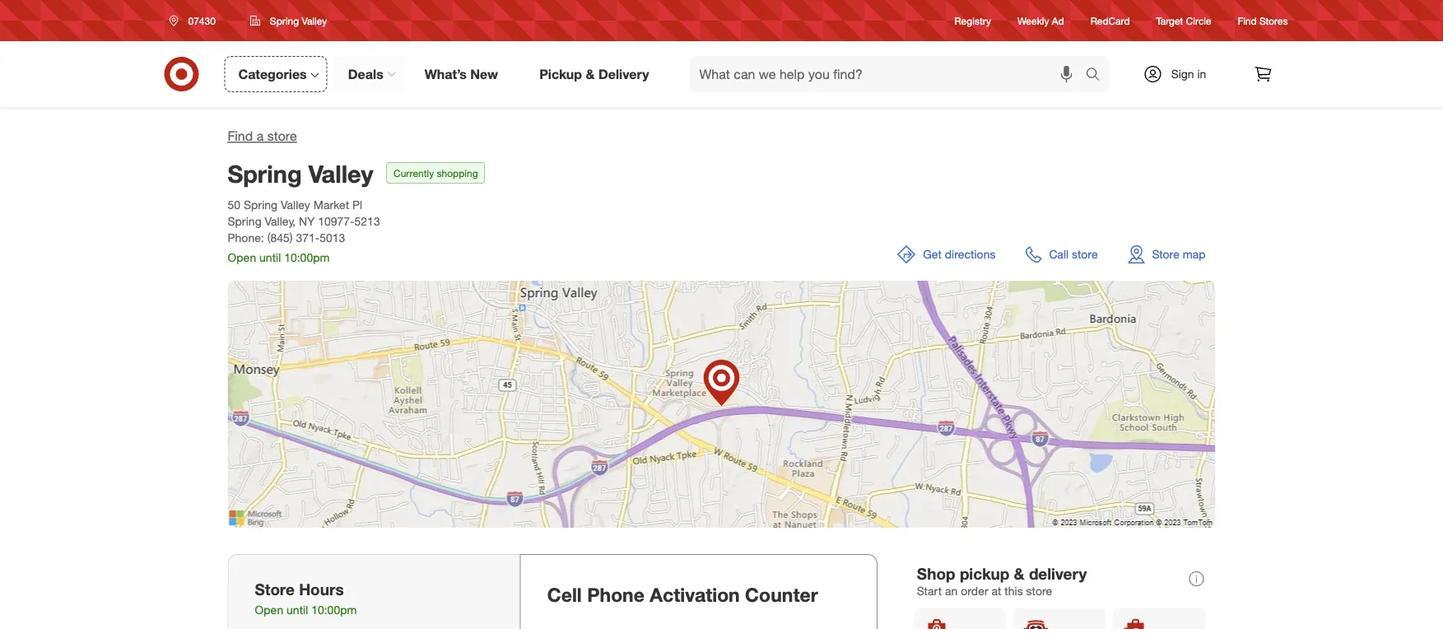 Task type: vqa. For each thing, say whether or not it's contained in the screenshot.
second to from the top
no



Task type: locate. For each thing, give the bounding box(es) containing it.
1 vertical spatial 10:00pm
[[311, 603, 357, 617]]

1 horizontal spatial store
[[1026, 584, 1053, 598]]

spring down 'find a store' link
[[228, 159, 302, 188]]

1 vertical spatial store
[[1072, 247, 1098, 262]]

at
[[992, 584, 1002, 598]]

delivery
[[599, 66, 649, 82]]

&
[[586, 66, 595, 82], [1014, 564, 1025, 583]]

1 vertical spatial spring valley
[[228, 159, 373, 188]]

find left stores
[[1238, 14, 1257, 27]]

open inside 50 spring valley market pl spring valley, ny 10977-5213 phone: (845) 371-5013 open until 10:00pm
[[228, 250, 256, 265]]

0 vertical spatial find
[[1238, 14, 1257, 27]]

valley up ny
[[281, 198, 310, 212]]

find left a
[[228, 128, 253, 144]]

valley up market
[[309, 159, 373, 188]]

spring valley
[[270, 14, 327, 27], [228, 159, 373, 188]]

valley
[[302, 14, 327, 27], [309, 159, 373, 188], [281, 198, 310, 212]]

until down (845)
[[259, 250, 281, 265]]

0 vertical spatial store
[[1153, 247, 1180, 262]]

weekly ad
[[1018, 14, 1064, 27]]

delivery
[[1029, 564, 1087, 583]]

get
[[923, 247, 942, 262]]

2 vertical spatial valley
[[281, 198, 310, 212]]

pickup
[[960, 564, 1010, 583]]

spring valley up categories 'link'
[[270, 14, 327, 27]]

0 horizontal spatial store
[[267, 128, 297, 144]]

0 horizontal spatial store
[[255, 580, 295, 599]]

categories link
[[224, 56, 328, 92]]

0 vertical spatial spring valley
[[270, 14, 327, 27]]

an
[[945, 584, 958, 598]]

shop pickup & delivery start an order at this store
[[917, 564, 1087, 598]]

deals
[[348, 66, 384, 82]]

0 horizontal spatial until
[[259, 250, 281, 265]]

0 vertical spatial until
[[259, 250, 281, 265]]

spring valley map image
[[228, 281, 1216, 528]]

store inside store hours open until 10:00pm
[[255, 580, 295, 599]]

& up this
[[1014, 564, 1025, 583]]

until inside 50 spring valley market pl spring valley, ny 10977-5213 phone: (845) 371-5013 open until 10:00pm
[[259, 250, 281, 265]]

target circle
[[1157, 14, 1212, 27]]

until
[[259, 250, 281, 265], [287, 603, 308, 617]]

1 horizontal spatial find
[[1238, 14, 1257, 27]]

cell
[[547, 583, 582, 606]]

this
[[1005, 584, 1023, 598]]

& inside shop pickup & delivery start an order at this store
[[1014, 564, 1025, 583]]

store left map
[[1153, 247, 1180, 262]]

1 vertical spatial valley
[[309, 159, 373, 188]]

circle
[[1186, 14, 1212, 27]]

directions
[[945, 247, 996, 262]]

valley up categories 'link'
[[302, 14, 327, 27]]

2 vertical spatial store
[[1026, 584, 1053, 598]]

10:00pm
[[284, 250, 330, 265], [311, 603, 357, 617]]

50
[[228, 198, 241, 212]]

1 vertical spatial find
[[228, 128, 253, 144]]

store for map
[[1153, 247, 1180, 262]]

map
[[1183, 247, 1206, 262]]

shop
[[917, 564, 956, 583]]

spring valley up market
[[228, 159, 373, 188]]

spring valley button
[[240, 6, 338, 35]]

redcard
[[1091, 14, 1130, 27]]

weekly
[[1018, 14, 1049, 27]]

1 horizontal spatial &
[[1014, 564, 1025, 583]]

store right this
[[1026, 584, 1053, 598]]

what's new link
[[411, 56, 519, 92]]

0 vertical spatial valley
[[302, 14, 327, 27]]

sign
[[1171, 67, 1194, 81]]

search
[[1078, 68, 1118, 84]]

spring up phone:
[[228, 214, 262, 229]]

0 vertical spatial 10:00pm
[[284, 250, 330, 265]]

store
[[1153, 247, 1180, 262], [255, 580, 295, 599]]

10:00pm down 371-
[[284, 250, 330, 265]]

weekly ad link
[[1018, 14, 1064, 28]]

1 horizontal spatial until
[[287, 603, 308, 617]]

cell phone activation counter
[[547, 583, 818, 606]]

market
[[314, 198, 349, 212]]

sign in link
[[1129, 56, 1232, 92]]

valley inside dropdown button
[[302, 14, 327, 27]]

spring
[[270, 14, 299, 27], [228, 159, 302, 188], [244, 198, 278, 212], [228, 214, 262, 229]]

spring up categories 'link'
[[270, 14, 299, 27]]

1 horizontal spatial store
[[1153, 247, 1180, 262]]

registry link
[[955, 14, 991, 28]]

1 vertical spatial store
[[255, 580, 295, 599]]

0 horizontal spatial find
[[228, 128, 253, 144]]

store
[[267, 128, 297, 144], [1072, 247, 1098, 262], [1026, 584, 1053, 598]]

pickup & delivery link
[[525, 56, 670, 92]]

07430 button
[[159, 6, 233, 35]]

0 vertical spatial open
[[228, 250, 256, 265]]

open inside store hours open until 10:00pm
[[255, 603, 283, 617]]

5213
[[355, 214, 380, 229]]

store map
[[1153, 247, 1206, 262]]

find stores link
[[1238, 14, 1288, 28]]

371-
[[296, 231, 320, 245]]

until down hours
[[287, 603, 308, 617]]

1 vertical spatial until
[[287, 603, 308, 617]]

what's
[[425, 66, 467, 82]]

shopping
[[437, 167, 478, 179]]

1 vertical spatial &
[[1014, 564, 1025, 583]]

10:00pm down hours
[[311, 603, 357, 617]]

open
[[228, 250, 256, 265], [255, 603, 283, 617]]

store left hours
[[255, 580, 295, 599]]

target
[[1157, 14, 1184, 27]]

counter
[[745, 583, 818, 606]]

find for find a store
[[228, 128, 253, 144]]

valley,
[[265, 214, 296, 229]]

2 horizontal spatial store
[[1072, 247, 1098, 262]]

store inside the store map button
[[1153, 247, 1180, 262]]

& right "pickup"
[[586, 66, 595, 82]]

store right call
[[1072, 247, 1098, 262]]

0 horizontal spatial &
[[586, 66, 595, 82]]

currently
[[394, 167, 434, 179]]

find
[[1238, 14, 1257, 27], [228, 128, 253, 144]]

a
[[257, 128, 264, 144]]

store map button
[[1118, 235, 1216, 274]]

call store button
[[1016, 235, 1108, 274]]

get directions link
[[887, 235, 1006, 274]]

store right a
[[267, 128, 297, 144]]

0 vertical spatial store
[[267, 128, 297, 144]]

what's new
[[425, 66, 498, 82]]

1 vertical spatial open
[[255, 603, 283, 617]]



Task type: describe. For each thing, give the bounding box(es) containing it.
until inside store hours open until 10:00pm
[[287, 603, 308, 617]]

get directions
[[923, 247, 996, 262]]

10977-
[[318, 214, 355, 229]]

ad
[[1052, 14, 1064, 27]]

phone
[[587, 583, 645, 606]]

hours
[[299, 580, 344, 599]]

store hours open until 10:00pm
[[255, 580, 357, 617]]

in
[[1198, 67, 1207, 81]]

stores
[[1260, 14, 1288, 27]]

deals link
[[334, 56, 404, 92]]

store inside button
[[1072, 247, 1098, 262]]

0 vertical spatial &
[[586, 66, 595, 82]]

spring valley inside dropdown button
[[270, 14, 327, 27]]

find for find stores
[[1238, 14, 1257, 27]]

find stores
[[1238, 14, 1288, 27]]

What can we help you find? suggestions appear below search field
[[690, 56, 1090, 92]]

phone:
[[228, 231, 264, 245]]

pl
[[352, 198, 362, 212]]

spring inside dropdown button
[[270, 14, 299, 27]]

5013
[[320, 231, 345, 245]]

find a store
[[228, 128, 297, 144]]

categories
[[238, 66, 307, 82]]

call store
[[1049, 247, 1098, 262]]

valley inside 50 spring valley market pl spring valley, ny 10977-5213 phone: (845) 371-5013 open until 10:00pm
[[281, 198, 310, 212]]

search button
[[1078, 56, 1118, 96]]

redcard link
[[1091, 14, 1130, 28]]

store for hours
[[255, 580, 295, 599]]

order
[[961, 584, 989, 598]]

(845)
[[267, 231, 293, 245]]

10:00pm inside 50 spring valley market pl spring valley, ny 10977-5213 phone: (845) 371-5013 open until 10:00pm
[[284, 250, 330, 265]]

activation
[[650, 583, 740, 606]]

new
[[470, 66, 498, 82]]

50 spring valley market pl spring valley, ny 10977-5213 phone: (845) 371-5013 open until 10:00pm
[[228, 198, 380, 265]]

sign in
[[1171, 67, 1207, 81]]

call
[[1049, 247, 1069, 262]]

pickup
[[539, 66, 582, 82]]

find a store link
[[228, 128, 297, 144]]

10:00pm inside store hours open until 10:00pm
[[311, 603, 357, 617]]

spring up the valley,
[[244, 198, 278, 212]]

registry
[[955, 14, 991, 27]]

target circle link
[[1157, 14, 1212, 28]]

07430
[[188, 14, 216, 27]]

pickup & delivery
[[539, 66, 649, 82]]

currently shopping
[[394, 167, 478, 179]]

ny
[[299, 214, 315, 229]]

start
[[917, 584, 942, 598]]

store inside shop pickup & delivery start an order at this store
[[1026, 584, 1053, 598]]



